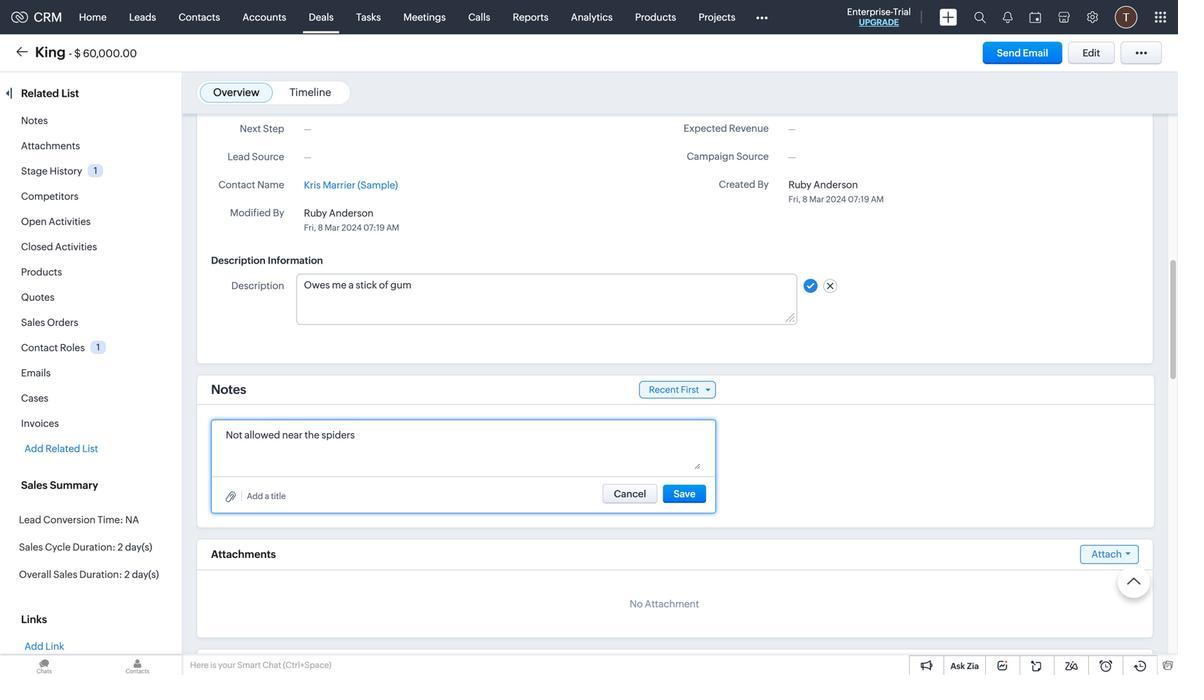 Task type: describe. For each thing, give the bounding box(es) containing it.
recent
[[649, 385, 679, 395]]

add for add a title
[[247, 491, 263, 501]]

recent first
[[649, 385, 699, 395]]

add related list
[[25, 443, 98, 454]]

accounts link
[[231, 0, 298, 34]]

zia
[[967, 662, 979, 671]]

sales orders link
[[21, 317, 78, 328]]

0 horizontal spatial notes
[[21, 115, 48, 126]]

name
[[257, 179, 284, 190]]

activities for closed activities
[[55, 241, 97, 252]]

stage
[[21, 165, 48, 177]]

invoices link
[[21, 418, 59, 429]]

next step
[[240, 123, 284, 134]]

create menu image
[[940, 9, 957, 26]]

is
[[210, 661, 216, 670]]

cases link
[[21, 393, 48, 404]]

1 horizontal spatial attachments
[[211, 548, 276, 561]]

trial
[[893, 7, 911, 17]]

enterprise-
[[847, 7, 893, 17]]

attach
[[1092, 549, 1122, 560]]

60,000.00
[[83, 47, 137, 60]]

upgrade
[[859, 18, 899, 27]]

mar for modified by
[[325, 223, 340, 232]]

information
[[268, 255, 323, 266]]

not
[[226, 430, 242, 441]]

leads link
[[118, 0, 167, 34]]

spiders
[[321, 430, 355, 441]]

roles
[[60, 342, 85, 353]]

create menu element
[[931, 0, 966, 34]]

send email button
[[983, 42, 1062, 64]]

mar for created by
[[809, 195, 824, 204]]

source for campaign source
[[736, 151, 769, 162]]

closed activities link
[[21, 241, 97, 252]]

stage history link
[[21, 165, 82, 177]]

1 for contact roles
[[96, 342, 100, 353]]

ask zia
[[951, 662, 979, 671]]

chats image
[[0, 656, 88, 675]]

modified
[[230, 207, 271, 218]]

campaign source
[[687, 151, 769, 162]]

fri, for modified by
[[304, 223, 316, 232]]

your
[[218, 661, 236, 670]]

logo image
[[11, 12, 28, 23]]

sales down the cycle on the left of the page
[[53, 569, 77, 580]]

here is your smart chat (ctrl+space)
[[190, 661, 332, 670]]

day(s) for overall sales duration: 2 day(s)
[[132, 569, 159, 580]]

emails link
[[21, 367, 51, 379]]

crm link
[[11, 10, 62, 24]]

projects
[[699, 12, 735, 23]]

near
[[282, 430, 303, 441]]

calls
[[468, 12, 490, 23]]

Add a note text field
[[226, 427, 701, 469]]

sales for sales orders
[[21, 317, 45, 328]]

0 vertical spatial related
[[21, 87, 59, 100]]

8 for created by
[[802, 195, 808, 204]]

ruby for modified by
[[304, 207, 327, 219]]

quotes link
[[21, 292, 54, 303]]

1 vertical spatial related
[[45, 443, 80, 454]]

tasks
[[356, 12, 381, 23]]

king
[[35, 44, 66, 60]]

created by
[[719, 179, 769, 190]]

reports link
[[502, 0, 560, 34]]

products inside products link
[[635, 12, 676, 23]]

reports
[[513, 12, 549, 23]]

stage history
[[21, 165, 82, 177]]

time:
[[98, 514, 123, 526]]

history
[[50, 165, 82, 177]]

here
[[190, 661, 209, 670]]

links
[[21, 614, 47, 626]]

contact roles link
[[21, 342, 85, 353]]

allowed
[[244, 430, 280, 441]]

emails
[[21, 367, 51, 379]]

2024 for modified by
[[341, 223, 362, 232]]

tasks link
[[345, 0, 392, 34]]

invoices
[[21, 418, 59, 429]]

contact for contact name
[[218, 179, 255, 190]]

ruby anderson fri, 8 mar 2024 07:19 am for created by
[[788, 179, 884, 204]]

next
[[240, 123, 261, 134]]

closed
[[21, 241, 53, 252]]

expected revenue
[[684, 123, 769, 134]]

source for lead source
[[252, 151, 284, 162]]

notes link
[[21, 115, 48, 126]]

1 vertical spatial list
[[82, 443, 98, 454]]

sales for sales summary
[[21, 479, 48, 492]]

search image
[[974, 11, 986, 23]]

lead conversion time: na
[[19, 514, 139, 526]]

search element
[[966, 0, 994, 34]]

$
[[74, 47, 81, 60]]

link
[[45, 641, 64, 652]]

lead source
[[228, 151, 284, 162]]

enterprise-trial upgrade
[[847, 7, 911, 27]]

activities for open activities
[[49, 216, 91, 227]]

duration: for sales cycle duration:
[[73, 542, 116, 553]]

step
[[263, 123, 284, 134]]

open activities
[[21, 216, 91, 227]]

contact roles
[[21, 342, 85, 353]]

crm
[[34, 10, 62, 24]]

1 horizontal spatial notes
[[211, 383, 246, 397]]

0 horizontal spatial products link
[[21, 266, 62, 278]]

contact for contact roles
[[21, 342, 58, 353]]

07:19 for created by
[[848, 195, 869, 204]]

07:19 for modified by
[[363, 223, 385, 232]]

the
[[305, 430, 319, 441]]

duration: for overall sales duration:
[[79, 569, 122, 580]]

marrier
[[323, 179, 356, 191]]

description for description
[[231, 280, 284, 291]]

created
[[719, 179, 755, 190]]

open activities link
[[21, 216, 91, 227]]

campaign
[[687, 151, 734, 162]]

8 for modified by
[[318, 223, 323, 232]]



Task type: vqa. For each thing, say whether or not it's contained in the screenshot.


Task type: locate. For each thing, give the bounding box(es) containing it.
0 horizontal spatial am
[[386, 223, 399, 232]]

sales down 'quotes' link
[[21, 317, 45, 328]]

ruby anderson fri, 8 mar 2024 07:19 am for modified by
[[304, 207, 399, 232]]

home link
[[68, 0, 118, 34]]

related up notes link
[[21, 87, 59, 100]]

ruby
[[788, 179, 812, 190], [304, 207, 327, 219]]

0 horizontal spatial 8
[[318, 223, 323, 232]]

0 vertical spatial list
[[61, 87, 79, 100]]

0 horizontal spatial source
[[252, 151, 284, 162]]

1 vertical spatial ruby
[[304, 207, 327, 219]]

description
[[211, 255, 266, 266], [231, 280, 284, 291]]

projects link
[[687, 0, 747, 34]]

0 vertical spatial fri,
[[788, 195, 801, 204]]

ruby anderson fri, 8 mar 2024 07:19 am
[[788, 179, 884, 204], [304, 207, 399, 232]]

no
[[630, 598, 643, 610]]

8
[[802, 195, 808, 204], [318, 223, 323, 232]]

1 vertical spatial notes
[[211, 383, 246, 397]]

deals
[[309, 12, 334, 23]]

0 vertical spatial description
[[211, 255, 266, 266]]

1 vertical spatial anderson
[[329, 207, 374, 219]]

1 horizontal spatial ruby
[[788, 179, 812, 190]]

1 source from the left
[[736, 151, 769, 162]]

profile image
[[1115, 6, 1137, 28]]

0 horizontal spatial 2024
[[341, 223, 362, 232]]

0 horizontal spatial mar
[[325, 223, 340, 232]]

0 vertical spatial anderson
[[813, 179, 858, 190]]

summary
[[50, 479, 98, 492]]

by
[[757, 179, 769, 190], [273, 207, 284, 218]]

0 vertical spatial by
[[757, 179, 769, 190]]

products link left projects
[[624, 0, 687, 34]]

1 horizontal spatial 07:19
[[848, 195, 869, 204]]

1 right roles
[[96, 342, 100, 353]]

not allowed near the spiders
[[226, 430, 355, 441]]

add
[[25, 443, 43, 454], [247, 491, 263, 501], [25, 641, 43, 652]]

contact
[[218, 179, 255, 190], [21, 342, 58, 353]]

day(s) for sales cycle duration: 2 day(s)
[[125, 542, 152, 553]]

1 horizontal spatial am
[[871, 195, 884, 204]]

closed activities
[[21, 241, 97, 252]]

deals link
[[298, 0, 345, 34]]

1 vertical spatial lead
[[19, 514, 41, 526]]

overall sales duration: 2 day(s)
[[19, 569, 159, 580]]

0 vertical spatial ruby anderson fri, 8 mar 2024 07:19 am
[[788, 179, 884, 204]]

ruby right created by
[[788, 179, 812, 190]]

add for add link
[[25, 641, 43, 652]]

description down modified
[[211, 255, 266, 266]]

1 vertical spatial day(s)
[[132, 569, 159, 580]]

(sample)
[[358, 179, 398, 191]]

send
[[997, 47, 1021, 59]]

kris marrier (sample)
[[304, 179, 398, 191]]

conversion
[[43, 514, 96, 526]]

0 horizontal spatial products
[[21, 266, 62, 278]]

cycle
[[45, 542, 71, 553]]

anderson for created by
[[813, 179, 858, 190]]

1 vertical spatial 2
[[124, 569, 130, 580]]

sales summary
[[21, 479, 98, 492]]

(ctrl+space)
[[283, 661, 332, 670]]

0 horizontal spatial contact
[[21, 342, 58, 353]]

0 horizontal spatial ruby anderson fri, 8 mar 2024 07:19 am
[[304, 207, 399, 232]]

products link up 'quotes' link
[[21, 266, 62, 278]]

1 horizontal spatial fri,
[[788, 195, 801, 204]]

email
[[1023, 47, 1048, 59]]

2 for sales cycle duration:
[[118, 542, 123, 553]]

add left link
[[25, 641, 43, 652]]

ask
[[951, 662, 965, 671]]

1 vertical spatial duration:
[[79, 569, 122, 580]]

timeline link
[[290, 86, 331, 99]]

1 vertical spatial mar
[[325, 223, 340, 232]]

0 vertical spatial products
[[635, 12, 676, 23]]

lead for lead source
[[228, 151, 250, 162]]

related list
[[21, 87, 81, 100]]

ruby for created by
[[788, 179, 812, 190]]

list down -
[[61, 87, 79, 100]]

by for created by
[[757, 179, 769, 190]]

1 horizontal spatial products
[[635, 12, 676, 23]]

sales left the cycle on the left of the page
[[19, 542, 43, 553]]

fri,
[[788, 195, 801, 204], [304, 223, 316, 232]]

orders
[[47, 317, 78, 328]]

1 vertical spatial add
[[247, 491, 263, 501]]

1 for stage history
[[94, 165, 97, 176]]

anderson
[[813, 179, 858, 190], [329, 207, 374, 219]]

duration: down sales cycle duration: 2 day(s)
[[79, 569, 122, 580]]

contact up emails
[[21, 342, 58, 353]]

1 vertical spatial 07:19
[[363, 223, 385, 232]]

meetings link
[[392, 0, 457, 34]]

signals image
[[1003, 11, 1013, 23]]

overall
[[19, 569, 51, 580]]

lead
[[228, 151, 250, 162], [19, 514, 41, 526]]

1 horizontal spatial ruby anderson fri, 8 mar 2024 07:19 am
[[788, 179, 884, 204]]

duration: up overall sales duration: 2 day(s)
[[73, 542, 116, 553]]

am for modified by
[[386, 223, 399, 232]]

0 vertical spatial 2024
[[826, 195, 846, 204]]

title
[[271, 491, 286, 501]]

analytics link
[[560, 0, 624, 34]]

first
[[681, 385, 699, 395]]

0 vertical spatial am
[[871, 195, 884, 204]]

contacts link
[[167, 0, 231, 34]]

Other Modules field
[[747, 6, 777, 28]]

by right modified
[[273, 207, 284, 218]]

lead down next
[[228, 151, 250, 162]]

1 vertical spatial ruby anderson fri, 8 mar 2024 07:19 am
[[304, 207, 399, 232]]

lead for lead conversion time: na
[[19, 514, 41, 526]]

0 horizontal spatial 2
[[118, 542, 123, 553]]

0 vertical spatial day(s)
[[125, 542, 152, 553]]

by right created
[[757, 179, 769, 190]]

contact name
[[218, 179, 284, 190]]

add down invoices
[[25, 443, 43, 454]]

home
[[79, 12, 107, 23]]

1 vertical spatial by
[[273, 207, 284, 218]]

attachment
[[645, 598, 699, 610]]

na
[[125, 514, 139, 526]]

activities down open activities link
[[55, 241, 97, 252]]

cases
[[21, 393, 48, 404]]

ruby down kris
[[304, 207, 327, 219]]

1 vertical spatial products
[[21, 266, 62, 278]]

1 vertical spatial am
[[386, 223, 399, 232]]

0 horizontal spatial by
[[273, 207, 284, 218]]

0 horizontal spatial ruby
[[304, 207, 327, 219]]

activities up "closed activities"
[[49, 216, 91, 227]]

sales for sales cycle duration: 2 day(s)
[[19, 542, 43, 553]]

modified by
[[230, 207, 284, 218]]

0 vertical spatial lead
[[228, 151, 250, 162]]

edit
[[1083, 47, 1100, 59]]

2 down the time:
[[118, 542, 123, 553]]

2024
[[826, 195, 846, 204], [341, 223, 362, 232]]

2 vertical spatial add
[[25, 641, 43, 652]]

1 horizontal spatial 8
[[802, 195, 808, 204]]

related down invoices link
[[45, 443, 80, 454]]

notes up not
[[211, 383, 246, 397]]

list up summary
[[82, 443, 98, 454]]

0 vertical spatial attachments
[[21, 140, 80, 151]]

0 horizontal spatial list
[[61, 87, 79, 100]]

add left a
[[247, 491, 263, 501]]

overview
[[213, 86, 260, 99]]

1 horizontal spatial products link
[[624, 0, 687, 34]]

description for description information
[[211, 255, 266, 266]]

-
[[69, 47, 72, 60]]

1 horizontal spatial list
[[82, 443, 98, 454]]

1 vertical spatial description
[[231, 280, 284, 291]]

smart
[[237, 661, 261, 670]]

lead left the conversion
[[19, 514, 41, 526]]

notes
[[21, 115, 48, 126], [211, 383, 246, 397]]

1 horizontal spatial contact
[[218, 179, 255, 190]]

1 horizontal spatial lead
[[228, 151, 250, 162]]

1 vertical spatial activities
[[55, 241, 97, 252]]

revenue
[[729, 123, 769, 134]]

0 vertical spatial mar
[[809, 195, 824, 204]]

2024 for created by
[[826, 195, 846, 204]]

2 source from the left
[[252, 151, 284, 162]]

1
[[94, 165, 97, 176], [96, 342, 100, 353]]

quotes
[[21, 292, 54, 303]]

1 vertical spatial fri,
[[304, 223, 316, 232]]

0 vertical spatial notes
[[21, 115, 48, 126]]

0 horizontal spatial lead
[[19, 514, 41, 526]]

kris marrier (sample) link
[[304, 178, 398, 192]]

products
[[635, 12, 676, 23], [21, 266, 62, 278]]

0 horizontal spatial anderson
[[329, 207, 374, 219]]

0 vertical spatial 2
[[118, 542, 123, 553]]

edit button
[[1068, 42, 1115, 64]]

attachments up 'stage history'
[[21, 140, 80, 151]]

1 vertical spatial contact
[[21, 342, 58, 353]]

competitors link
[[21, 191, 79, 202]]

0 vertical spatial 07:19
[[848, 195, 869, 204]]

sales left summary
[[21, 479, 48, 492]]

calendar image
[[1029, 12, 1041, 23]]

open
[[21, 216, 47, 227]]

0 vertical spatial products link
[[624, 0, 687, 34]]

None text field
[[297, 274, 796, 324]]

a
[[265, 491, 269, 501]]

by for modified by
[[273, 207, 284, 218]]

2
[[118, 542, 123, 553], [124, 569, 130, 580]]

accounts
[[243, 12, 286, 23]]

contact up modified
[[218, 179, 255, 190]]

source
[[736, 151, 769, 162], [252, 151, 284, 162]]

attachments
[[21, 140, 80, 151], [211, 548, 276, 561]]

no attachment
[[630, 598, 699, 610]]

products left projects
[[635, 12, 676, 23]]

1 horizontal spatial source
[[736, 151, 769, 162]]

send email
[[997, 47, 1048, 59]]

1 vertical spatial 8
[[318, 223, 323, 232]]

0 vertical spatial contact
[[218, 179, 255, 190]]

1 vertical spatial products link
[[21, 266, 62, 278]]

am for created by
[[871, 195, 884, 204]]

notes up attachments 'link' in the left top of the page
[[21, 115, 48, 126]]

1 right history
[[94, 165, 97, 176]]

source down revenue
[[736, 151, 769, 162]]

1 horizontal spatial 2
[[124, 569, 130, 580]]

2 down sales cycle duration: 2 day(s)
[[124, 569, 130, 580]]

day(s)
[[125, 542, 152, 553], [132, 569, 159, 580]]

profile element
[[1107, 0, 1146, 34]]

description information
[[211, 255, 323, 266]]

1 vertical spatial 1
[[96, 342, 100, 353]]

kris
[[304, 179, 321, 191]]

signals element
[[994, 0, 1021, 34]]

0 vertical spatial duration:
[[73, 542, 116, 553]]

contacts image
[[93, 656, 182, 675]]

attachments down add a title
[[211, 548, 276, 561]]

competitors
[[21, 191, 79, 202]]

mar
[[809, 195, 824, 204], [325, 223, 340, 232]]

attachments link
[[21, 140, 80, 151]]

1 horizontal spatial by
[[757, 179, 769, 190]]

0 horizontal spatial 07:19
[[363, 223, 385, 232]]

1 vertical spatial 2024
[[341, 223, 362, 232]]

anderson for modified by
[[329, 207, 374, 219]]

1 horizontal spatial 2024
[[826, 195, 846, 204]]

2 for overall sales duration:
[[124, 569, 130, 580]]

fri, for created by
[[788, 195, 801, 204]]

0 vertical spatial ruby
[[788, 179, 812, 190]]

products up 'quotes' link
[[21, 266, 62, 278]]

1 vertical spatial attachments
[[211, 548, 276, 561]]

0 horizontal spatial attachments
[[21, 140, 80, 151]]

0 horizontal spatial fri,
[[304, 223, 316, 232]]

1 horizontal spatial anderson
[[813, 179, 858, 190]]

0 vertical spatial add
[[25, 443, 43, 454]]

products link
[[624, 0, 687, 34], [21, 266, 62, 278]]

None button
[[603, 484, 657, 504], [663, 485, 706, 503], [603, 484, 657, 504], [663, 485, 706, 503]]

related
[[21, 87, 59, 100], [45, 443, 80, 454]]

add link
[[25, 641, 64, 652]]

king - $ 60,000.00
[[35, 44, 137, 60]]

1 horizontal spatial mar
[[809, 195, 824, 204]]

0 vertical spatial 8
[[802, 195, 808, 204]]

description down description information
[[231, 280, 284, 291]]

0 vertical spatial activities
[[49, 216, 91, 227]]

meetings
[[403, 12, 446, 23]]

add for add related list
[[25, 443, 43, 454]]

0 vertical spatial 1
[[94, 165, 97, 176]]

timeline
[[290, 86, 331, 99]]

source up name
[[252, 151, 284, 162]]



